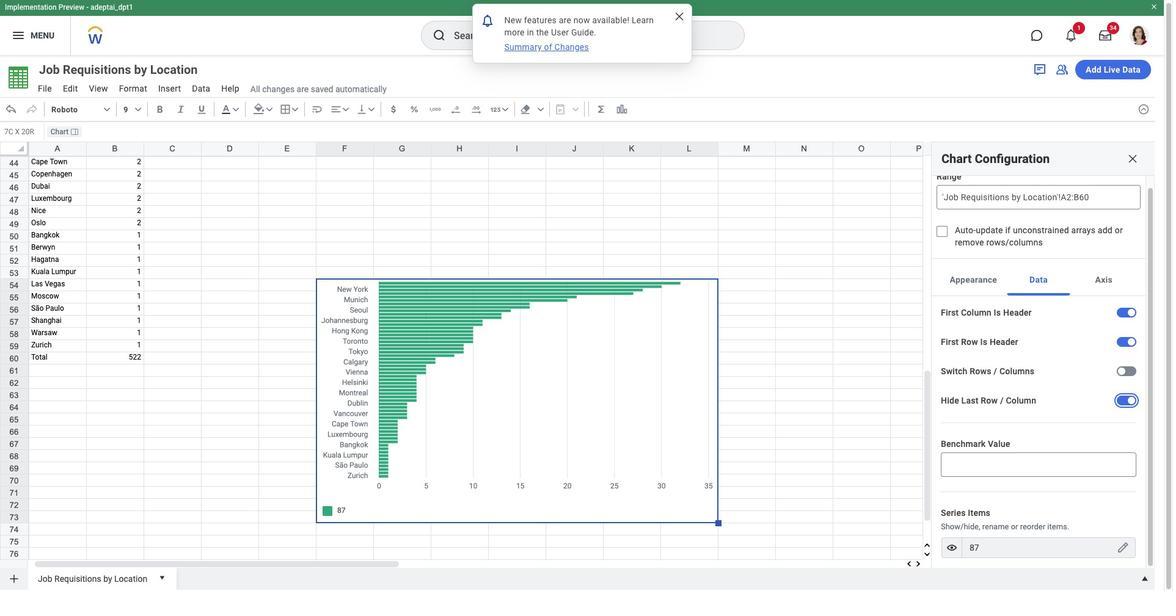 Task type: vqa. For each thing, say whether or not it's contained in the screenshot.
Row
yes



Task type: describe. For each thing, give the bounding box(es) containing it.
new
[[505, 15, 522, 25]]

add footer ws image
[[8, 573, 20, 586]]

auto-
[[955, 226, 976, 235]]

appearance
[[950, 275, 998, 285]]

media classroom image
[[1055, 62, 1070, 77]]

edit
[[63, 84, 78, 94]]

header for first column is header
[[1004, 308, 1032, 318]]

add zero image
[[471, 103, 483, 116]]

features
[[524, 15, 557, 25]]

0 vertical spatial requisitions
[[63, 62, 131, 77]]

help
[[221, 84, 240, 94]]

align bottom image
[[356, 103, 368, 116]]

34
[[1110, 24, 1117, 31]]

1 vertical spatial job requisitions by location
[[38, 574, 147, 584]]

all changes are saved automatically button
[[246, 84, 387, 95]]

autosum image
[[595, 103, 607, 116]]

add
[[1086, 65, 1102, 75]]

chevron up circle image
[[1138, 103, 1150, 116]]

changes
[[555, 42, 589, 52]]

5 chevron down small image from the left
[[499, 103, 511, 116]]

saved
[[311, 84, 333, 94]]

x image
[[1127, 153, 1139, 165]]

menu button
[[0, 16, 70, 55]]

3 chevron down small image from the left
[[365, 103, 378, 116]]

inbox large image
[[1100, 29, 1112, 42]]

x image
[[673, 10, 686, 23]]

tabs element
[[932, 264, 1146, 296]]

guide.
[[572, 28, 597, 37]]

percentage image
[[408, 103, 420, 116]]

chart button
[[47, 127, 82, 138]]

search image
[[432, 28, 447, 43]]

is for column
[[994, 308, 1001, 318]]

add live data
[[1086, 65, 1141, 75]]

switch
[[941, 367, 968, 377]]

border all image
[[279, 103, 291, 116]]

3 chevron down small image from the left
[[263, 103, 276, 116]]

in
[[527, 28, 534, 37]]

value
[[989, 440, 1011, 449]]

data inside menus 'menu bar'
[[192, 84, 210, 94]]

underline image
[[195, 103, 208, 116]]

caret up image
[[1139, 573, 1152, 586]]

0 horizontal spatial /
[[994, 367, 998, 377]]

configuration
[[975, 151, 1050, 166]]

0 vertical spatial row
[[962, 337, 979, 347]]

1 vertical spatial row
[[981, 396, 998, 406]]

chart image
[[616, 103, 628, 116]]

rename
[[983, 523, 1009, 532]]

Benchmark Value number field
[[941, 453, 1137, 477]]

reorder
[[1021, 523, 1046, 532]]

automatically
[[336, 84, 387, 94]]

add
[[1098, 226, 1113, 235]]

notifications large image
[[1065, 29, 1078, 42]]

profile logan mcneil image
[[1130, 26, 1150, 48]]

chevron down small image inside roboto popup button
[[101, 103, 113, 116]]

range
[[937, 172, 962, 182]]

show/hide,
[[941, 523, 981, 532]]

items.
[[1048, 523, 1070, 532]]

2 chevron down small image from the left
[[340, 103, 352, 116]]

visible image
[[946, 542, 959, 555]]

menus menu bar
[[32, 80, 246, 99]]

edit image
[[1116, 541, 1131, 556]]

last
[[962, 396, 979, 406]]

italics image
[[175, 103, 187, 116]]

caret down small image
[[156, 572, 168, 584]]

items
[[969, 509, 991, 518]]

1
[[1078, 24, 1081, 31]]

benchmark
[[941, 440, 986, 449]]

tab content element
[[932, 296, 1146, 569]]

chevron down small image inside '9' 'dropdown button'
[[132, 103, 144, 116]]

9 button
[[119, 100, 145, 119]]

roboto
[[51, 105, 78, 114]]

format
[[119, 84, 147, 94]]

changes
[[262, 84, 295, 94]]

chart for chart configuration
[[942, 151, 972, 166]]

0 vertical spatial location
[[150, 62, 198, 77]]

job for 2nd job requisitions by location button from the bottom
[[39, 62, 60, 77]]

data button
[[1007, 264, 1071, 296]]

add live data button
[[1076, 60, 1152, 79]]

1 vertical spatial column
[[1006, 396, 1037, 406]]

eraser image
[[519, 103, 532, 116]]



Task type: locate. For each thing, give the bounding box(es) containing it.
by
[[134, 62, 147, 77], [103, 574, 112, 584]]

dialog containing new features are now available! learn more in the user guide.
[[472, 4, 692, 64]]

is for row
[[981, 337, 988, 347]]

hide
[[941, 396, 960, 406]]

series
[[941, 509, 966, 518]]

1 horizontal spatial chart
[[942, 151, 972, 166]]

axis
[[1096, 275, 1113, 285]]

2 horizontal spatial data
[[1123, 65, 1141, 75]]

4 chevron down small image from the left
[[535, 103, 547, 116]]

header up "columns"
[[990, 337, 1019, 347]]

data up "underline" icon
[[192, 84, 210, 94]]

first up switch
[[941, 337, 959, 347]]

-
[[86, 3, 89, 12]]

data right the "live"
[[1123, 65, 1141, 75]]

1 horizontal spatial data
[[1030, 275, 1048, 285]]

data inside button
[[1123, 65, 1141, 75]]

1 first from the top
[[941, 308, 959, 318]]

chart up range
[[942, 151, 972, 166]]

87
[[970, 543, 980, 553]]

text wrap image
[[311, 103, 323, 116]]

row up rows
[[962, 337, 979, 347]]

row right last
[[981, 396, 998, 406]]

undo l image
[[5, 103, 17, 116]]

edit element
[[1116, 541, 1131, 556]]

location
[[150, 62, 198, 77], [114, 574, 147, 584]]

0 horizontal spatial row
[[962, 337, 979, 347]]

implementation
[[5, 3, 57, 12]]

1 vertical spatial data
[[192, 84, 210, 94]]

job
[[39, 62, 60, 77], [38, 574, 52, 584]]

0 vertical spatial or
[[1115, 226, 1123, 235]]

unconstrained
[[1013, 226, 1070, 235]]

0 vertical spatial chart
[[51, 128, 69, 136]]

first for first column is header
[[941, 308, 959, 318]]

1 horizontal spatial row
[[981, 396, 998, 406]]

by left caret down small image
[[103, 574, 112, 584]]

live
[[1104, 65, 1121, 75]]

columns
[[1000, 367, 1035, 377]]

notifications image
[[480, 13, 495, 28]]

chevron down small image left "dollar sign" icon
[[365, 103, 378, 116]]

4 chevron down small image from the left
[[289, 103, 301, 116]]

chevron down small image
[[132, 103, 144, 116], [340, 103, 352, 116], [365, 103, 378, 116], [535, 103, 547, 116]]

column up first row is header in the bottom of the page
[[962, 308, 992, 318]]

all
[[251, 84, 260, 94]]

thousands comma image
[[429, 103, 441, 116]]

1 button
[[1058, 22, 1086, 49]]

is down first column is header
[[981, 337, 988, 347]]

or
[[1115, 226, 1123, 235], [1011, 523, 1019, 532]]

1 horizontal spatial column
[[1006, 396, 1037, 406]]

are up user
[[559, 15, 572, 25]]

or right add
[[1115, 226, 1123, 235]]

first
[[941, 308, 959, 318], [941, 337, 959, 347]]

1 vertical spatial job requisitions by location button
[[33, 569, 152, 588]]

2 first from the top
[[941, 337, 959, 347]]

1 vertical spatial is
[[981, 337, 988, 347]]

are
[[559, 15, 572, 25], [297, 84, 309, 94]]

0 vertical spatial column
[[962, 308, 992, 318]]

/ right rows
[[994, 367, 998, 377]]

0 vertical spatial header
[[1004, 308, 1032, 318]]

1 vertical spatial or
[[1011, 523, 1019, 532]]

remove
[[955, 238, 985, 248]]

87 button
[[970, 541, 1136, 556]]

column
[[962, 308, 992, 318], [1006, 396, 1037, 406]]

or inside series items show/hide, rename or reorder items.
[[1011, 523, 1019, 532]]

align left image
[[330, 103, 342, 116]]

view
[[89, 84, 108, 94]]

first row is header
[[941, 337, 1019, 347]]

first down appearance button
[[941, 308, 959, 318]]

chevron down small image left border all image
[[263, 103, 276, 116]]

1 vertical spatial first
[[941, 337, 959, 347]]

1 horizontal spatial or
[[1115, 226, 1123, 235]]

bold image
[[154, 103, 166, 116]]

are for changes
[[297, 84, 309, 94]]

job right add footer ws image
[[38, 574, 52, 584]]

rows/columns
[[987, 238, 1044, 248]]

0 horizontal spatial location
[[114, 574, 147, 584]]

job requisitions by location button
[[33, 61, 220, 78], [33, 569, 152, 588]]

chevron down small image
[[101, 103, 113, 116], [230, 103, 242, 116], [263, 103, 276, 116], [289, 103, 301, 116], [499, 103, 511, 116]]

data inside button
[[1030, 275, 1048, 285]]

hide last row / column
[[941, 396, 1037, 406]]

location left caret down small image
[[114, 574, 147, 584]]

user
[[551, 28, 569, 37]]

summary
[[505, 42, 542, 52]]

chevron down small image left 9
[[101, 103, 113, 116]]

0 horizontal spatial column
[[962, 308, 992, 318]]

learn
[[632, 15, 654, 25]]

location up insert
[[150, 62, 198, 77]]

update
[[976, 226, 1004, 235]]

adeptai_dpt1
[[91, 3, 133, 12]]

chevron down small image left 'align bottom' icon
[[340, 103, 352, 116]]

arrays
[[1072, 226, 1096, 235]]

preview
[[58, 3, 84, 12]]

0 vertical spatial job
[[39, 62, 60, 77]]

grid
[[0, 0, 1174, 583]]

more
[[505, 28, 525, 37]]

0 horizontal spatial are
[[297, 84, 309, 94]]

2 vertical spatial data
[[1030, 275, 1048, 285]]

job up file
[[39, 62, 60, 77]]

header down tabs element
[[1004, 308, 1032, 318]]

remove zero image
[[450, 103, 462, 116]]

the
[[537, 28, 549, 37]]

of
[[544, 42, 553, 52]]

dialog
[[472, 4, 692, 64]]

column down "columns"
[[1006, 396, 1037, 406]]

1 vertical spatial chart
[[942, 151, 972, 166]]

row
[[962, 337, 979, 347], [981, 396, 998, 406]]

chart
[[51, 128, 69, 136], [942, 151, 972, 166]]

menu banner
[[0, 0, 1165, 55]]

chevron down small image right eraser "image"
[[535, 103, 547, 116]]

available!
[[593, 15, 630, 25]]

chart down roboto
[[51, 128, 69, 136]]

appearance button
[[942, 264, 1006, 296]]

9
[[123, 105, 128, 114]]

1 vertical spatial /
[[1001, 396, 1004, 406]]

job for second job requisitions by location button from the top of the page
[[38, 574, 52, 584]]

roboto button
[[47, 100, 114, 119]]

data
[[1123, 65, 1141, 75], [192, 84, 210, 94], [1030, 275, 1048, 285]]

or inside auto-update if unconstrained arrays add or remove rows/columns
[[1115, 226, 1123, 235]]

1 vertical spatial job
[[38, 574, 52, 584]]

chevron down small image right 9
[[132, 103, 144, 116]]

implementation preview -   adeptai_dpt1
[[5, 3, 133, 12]]

data down auto-update if unconstrained arrays add or remove rows/columns
[[1030, 275, 1048, 285]]

auto-update if unconstrained arrays add or remove rows/columns
[[955, 226, 1123, 248]]

chevron down small image left eraser "image"
[[499, 103, 511, 116]]

1 horizontal spatial by
[[134, 62, 147, 77]]

summary of changes link
[[503, 41, 590, 53]]

justify image
[[11, 28, 26, 43]]

0 horizontal spatial by
[[103, 574, 112, 584]]

0 vertical spatial by
[[134, 62, 147, 77]]

benchmark value
[[941, 440, 1011, 449]]

menu
[[31, 30, 55, 40]]

Search Workday  search field
[[454, 22, 719, 49]]

1 vertical spatial are
[[297, 84, 309, 94]]

requisitions
[[63, 62, 131, 77], [54, 574, 101, 584]]

/ right last
[[1001, 396, 1004, 406]]

chevron down small image left text wrap image
[[289, 103, 301, 116]]

None text field
[[1, 123, 44, 141]]

is up first row is header in the bottom of the page
[[994, 308, 1001, 318]]

first column is header
[[941, 308, 1032, 318]]

or left reorder
[[1011, 523, 1019, 532]]

1 chevron down small image from the left
[[101, 103, 113, 116]]

chart for chart
[[51, 128, 69, 136]]

now
[[574, 15, 590, 25]]

numbers image
[[489, 103, 502, 116]]

insert
[[158, 84, 181, 94]]

2 chevron down small image from the left
[[230, 103, 242, 116]]

by up menus 'menu bar'
[[134, 62, 147, 77]]

0 horizontal spatial chart
[[51, 128, 69, 136]]

rows
[[970, 367, 992, 377]]

header for first row is header
[[990, 337, 1019, 347]]

switch rows / columns
[[941, 367, 1035, 377]]

chart inside button
[[51, 128, 69, 136]]

is
[[994, 308, 1001, 318], [981, 337, 988, 347]]

file
[[38, 84, 52, 94]]

0 vertical spatial data
[[1123, 65, 1141, 75]]

0 vertical spatial is
[[994, 308, 1001, 318]]

first for first row is header
[[941, 337, 959, 347]]

Range text field
[[937, 185, 1141, 210]]

close environment banner image
[[1151, 3, 1158, 10]]

1 horizontal spatial are
[[559, 15, 572, 25]]

2 job requisitions by location button from the top
[[33, 569, 152, 588]]

chart configuration
[[942, 151, 1050, 166]]

dollar sign image
[[387, 103, 400, 116]]

1 horizontal spatial is
[[994, 308, 1001, 318]]

1 vertical spatial header
[[990, 337, 1019, 347]]

1 horizontal spatial location
[[150, 62, 198, 77]]

1 chevron down small image from the left
[[132, 103, 144, 116]]

are for features
[[559, 15, 572, 25]]

header
[[1004, 308, 1032, 318], [990, 337, 1019, 347]]

1 vertical spatial location
[[114, 574, 147, 584]]

34 button
[[1092, 22, 1120, 49]]

chevron down small image down "help"
[[230, 103, 242, 116]]

are inside the new features are now available! learn more in the user guide. summary of changes
[[559, 15, 572, 25]]

series items show/hide, rename or reorder items.
[[941, 509, 1070, 532]]

0 vertical spatial are
[[559, 15, 572, 25]]

0 vertical spatial first
[[941, 308, 959, 318]]

0 horizontal spatial data
[[192, 84, 210, 94]]

are left saved
[[297, 84, 309, 94]]

toolbar container region
[[0, 97, 1133, 122]]

0 horizontal spatial or
[[1011, 523, 1019, 532]]

1 job requisitions by location button from the top
[[33, 61, 220, 78]]

0 vertical spatial job requisitions by location
[[39, 62, 198, 77]]

0 vertical spatial /
[[994, 367, 998, 377]]

axis button
[[1072, 264, 1136, 296]]

0 vertical spatial job requisitions by location button
[[33, 61, 220, 78]]

1 vertical spatial by
[[103, 574, 112, 584]]

are inside button
[[297, 84, 309, 94]]

all changes are saved automatically
[[251, 84, 387, 94]]

job requisitions by location
[[39, 62, 198, 77], [38, 574, 147, 584]]

1 vertical spatial requisitions
[[54, 574, 101, 584]]

/
[[994, 367, 998, 377], [1001, 396, 1004, 406]]

new features are now available! learn more in the user guide. summary of changes
[[505, 15, 657, 52]]

0 horizontal spatial is
[[981, 337, 988, 347]]

1 horizontal spatial /
[[1001, 396, 1004, 406]]

activity stream image
[[1033, 62, 1048, 77]]

if
[[1006, 226, 1011, 235]]



